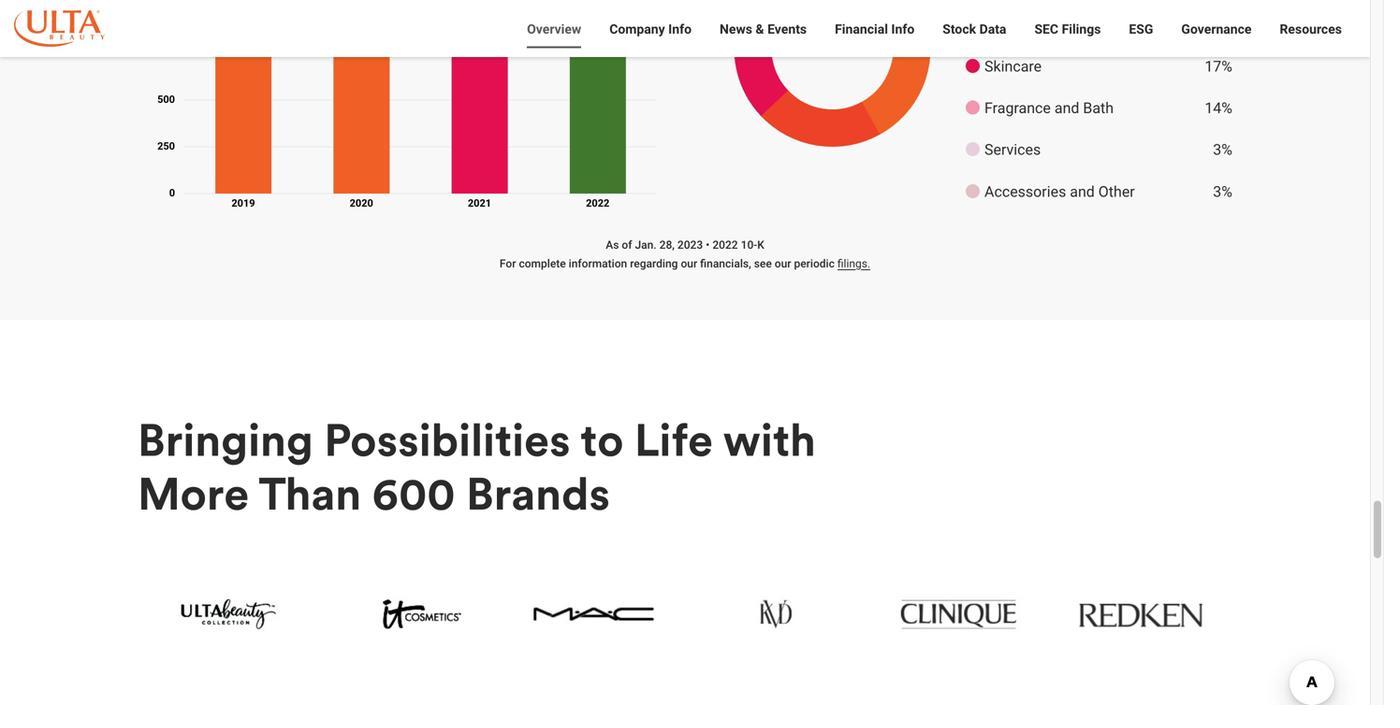 Task type: locate. For each thing, give the bounding box(es) containing it.
governance
[[1182, 22, 1252, 37]]

ulta beauty, inc. image
[[14, 10, 105, 47]]

of
[[622, 239, 632, 252]]

3%
[[1214, 141, 1233, 159], [1214, 183, 1233, 201]]

bath
[[1084, 99, 1114, 117]]

our right see
[[775, 257, 792, 270]]

and
[[1109, 0, 1133, 8], [1055, 99, 1080, 117], [1070, 183, 1095, 201]]

k
[[758, 239, 765, 252]]

info right financial
[[892, 22, 915, 37]]

0 vertical spatial 3%
[[1214, 141, 1233, 159]]

resources
[[1280, 22, 1343, 37]]

and inside haircare products and styling tools
[[1109, 0, 1133, 8]]

for
[[500, 257, 516, 270]]

styling
[[1137, 0, 1182, 8]]

sec
[[1035, 22, 1059, 37]]

1 horizontal spatial info
[[892, 22, 915, 37]]

and left bath
[[1055, 99, 1080, 117]]

esg link
[[1115, 19, 1168, 57]]

1 vertical spatial 3%
[[1214, 183, 1233, 201]]

0 horizontal spatial our
[[681, 257, 698, 270]]

and for other
[[1070, 183, 1095, 201]]

our down "2023"
[[681, 257, 698, 270]]

17%
[[1205, 57, 1233, 75]]

info
[[669, 22, 692, 37], [892, 22, 915, 37]]

accessories and other
[[985, 183, 1135, 201]]

3% for services
[[1214, 141, 1233, 159]]

1 3% from the top
[[1214, 141, 1233, 159]]

1 info from the left
[[669, 22, 692, 37]]

1 vertical spatial and
[[1055, 99, 1080, 117]]

2 vertical spatial and
[[1070, 183, 1095, 201]]

28,
[[660, 239, 675, 252]]

filings.
[[838, 257, 871, 270]]

0 vertical spatial and
[[1109, 0, 1133, 8]]

accessories
[[985, 183, 1067, 201]]

sec filings link
[[1021, 19, 1115, 57]]

and up esg
[[1109, 0, 1133, 8]]

info right company
[[669, 22, 692, 37]]

tools
[[985, 16, 1022, 33]]

our
[[681, 257, 698, 270], [775, 257, 792, 270]]

0 horizontal spatial info
[[669, 22, 692, 37]]

information
[[569, 257, 627, 270]]

skincare
[[985, 57, 1042, 75]]

events
[[768, 22, 807, 37]]

and for bath
[[1055, 99, 1080, 117]]

governance link
[[1168, 19, 1266, 57]]

bringing possibilities to life with more than 600 brands
[[138, 412, 816, 523]]

filings. link
[[838, 257, 871, 270]]

2022
[[713, 239, 738, 252]]

news & events link
[[706, 19, 821, 57]]

products
[[1045, 0, 1105, 8]]

2 info from the left
[[892, 22, 915, 37]]

stock
[[943, 22, 977, 37]]

2 3% from the top
[[1214, 183, 1233, 201]]

fragrance
[[985, 99, 1051, 117]]

resources link
[[1266, 19, 1357, 57]]

600
[[372, 466, 456, 523]]

stock data link
[[929, 19, 1021, 57]]

financial info link
[[821, 19, 929, 57]]

1 horizontal spatial our
[[775, 257, 792, 270]]

and left the other
[[1070, 183, 1095, 201]]



Task type: vqa. For each thing, say whether or not it's contained in the screenshot.


Task type: describe. For each thing, give the bounding box(es) containing it.
3% for accessories and other
[[1214, 183, 1233, 201]]

investor
[[526, 22, 574, 37]]

as
[[606, 239, 619, 252]]

jan.
[[635, 239, 657, 252]]

more
[[138, 466, 249, 523]]

possibilities
[[324, 412, 571, 469]]

bringing
[[138, 412, 314, 469]]

regarding
[[630, 257, 678, 270]]

investor link
[[512, 19, 574, 57]]

info for company info
[[669, 22, 692, 37]]

esg
[[1129, 22, 1154, 37]]

•
[[706, 239, 710, 252]]

services
[[985, 141, 1041, 159]]

company info link
[[596, 19, 706, 57]]

news & events
[[720, 22, 807, 37]]

sec filings
[[1035, 22, 1101, 37]]

fragrance and bath
[[985, 99, 1114, 117]]

14%
[[1205, 99, 1233, 117]]

filings
[[1062, 22, 1101, 37]]

10-
[[741, 239, 758, 252]]

periodic
[[794, 257, 835, 270]]

news
[[720, 22, 753, 37]]

financial info
[[835, 22, 915, 37]]

financials,
[[700, 257, 752, 270]]

2 our from the left
[[775, 257, 792, 270]]

see
[[754, 257, 772, 270]]

to
[[581, 412, 624, 469]]

overview link
[[513, 19, 596, 57]]

other
[[1099, 183, 1135, 201]]

financial
[[835, 22, 888, 37]]

life
[[635, 412, 713, 469]]

haircare products and styling tools
[[985, 0, 1182, 33]]

company info
[[610, 22, 692, 37]]

data
[[980, 22, 1007, 37]]

main element
[[0, 0, 1371, 57]]

1 our from the left
[[681, 257, 698, 270]]

haircare
[[985, 0, 1041, 8]]

stock data
[[943, 22, 1007, 37]]

with
[[723, 412, 816, 469]]

as of jan. 28, 2023 • 2022 10-k for complete information regarding our financials, see our periodic filings.
[[500, 239, 871, 270]]

company
[[610, 22, 665, 37]]

overview
[[527, 22, 582, 37]]

info for financial info
[[892, 22, 915, 37]]

2023
[[678, 239, 703, 252]]

brands
[[466, 466, 610, 523]]

complete
[[519, 257, 566, 270]]

&
[[756, 22, 765, 37]]

than
[[259, 466, 362, 523]]



